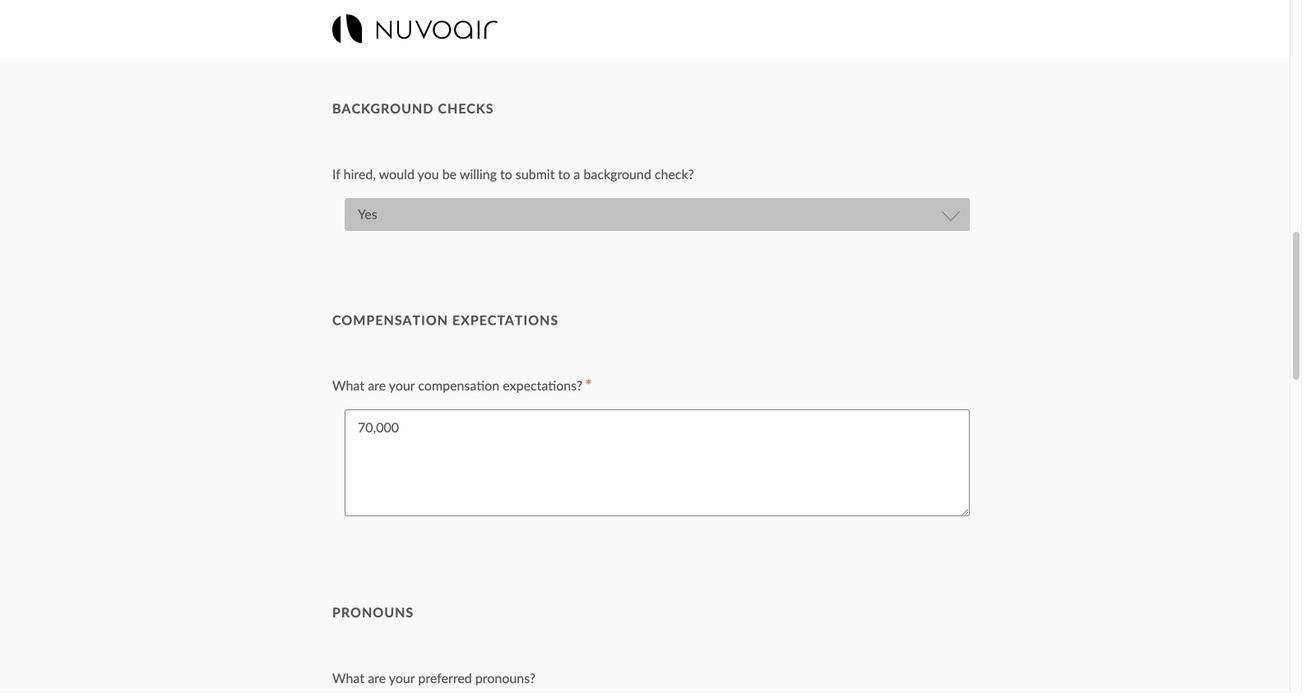 Task type: vqa. For each thing, say whether or not it's contained in the screenshot.
email field
no



Task type: locate. For each thing, give the bounding box(es) containing it.
None text field
[[518, 0, 920, 19]]

None text field
[[345, 410, 970, 517]]

nuvoair logo image
[[332, 14, 498, 43]]



